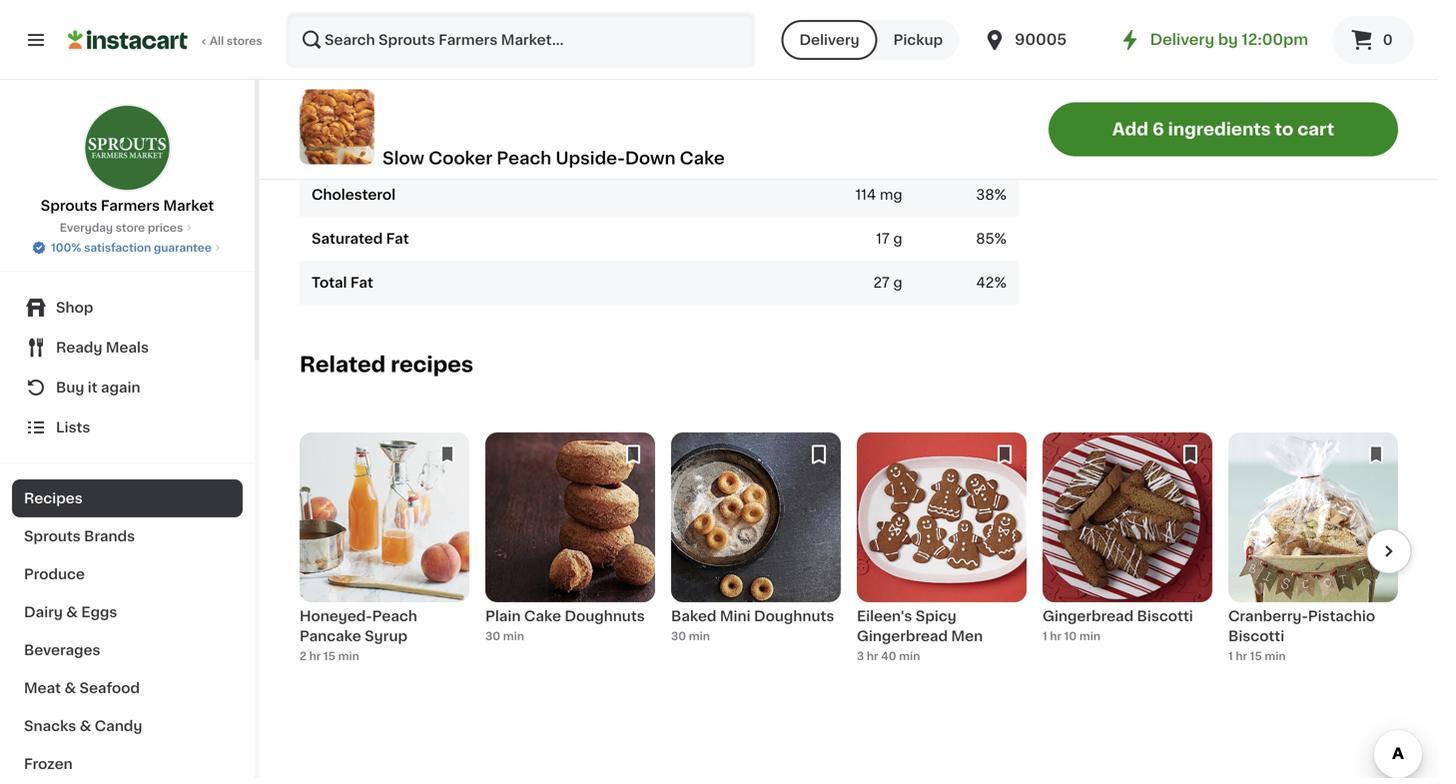 Task type: locate. For each thing, give the bounding box(es) containing it.
1 vertical spatial total
[[312, 276, 347, 290]]

satisfaction
[[84, 242, 151, 253]]

0 horizontal spatial cake
[[524, 610, 561, 624]]

add 6 ingredients to cart button
[[1049, 102, 1399, 156]]

min down "cranberry-pistachio biscotti" on the bottom right
[[1265, 651, 1286, 662]]

slow
[[383, 150, 425, 167]]

all
[[210, 35, 224, 46]]

sprouts for sprouts brands
[[24, 529, 81, 543]]

ready meals button
[[12, 328, 243, 368]]

1 vertical spatial biscotti
[[1229, 630, 1285, 644]]

1 horizontal spatial delivery
[[1150, 32, 1215, 47]]

& inside meat & seafood link
[[64, 681, 76, 695]]

30 down plain
[[485, 631, 501, 642]]

fat
[[386, 232, 409, 246], [351, 276, 373, 290]]

hr
[[1050, 631, 1062, 642], [309, 651, 321, 662], [867, 651, 879, 662], [1236, 651, 1248, 662]]

beverages
[[24, 643, 100, 657]]

0 horizontal spatial fat
[[351, 276, 373, 290]]

2 vertical spatial %
[[995, 276, 1007, 290]]

1 vertical spatial &
[[64, 681, 76, 695]]

peach up syrup
[[372, 610, 417, 624]]

0 horizontal spatial 15
[[324, 651, 336, 662]]

0 vertical spatial biscotti
[[1137, 610, 1193, 624]]

hr left 10
[[1050, 631, 1062, 642]]

1 horizontal spatial gingerbread
[[1043, 610, 1134, 624]]

0 horizontal spatial delivery
[[800, 33, 860, 47]]

None search field
[[286, 12, 756, 68]]

min down pancake
[[338, 651, 359, 662]]

1 horizontal spatial peach
[[497, 150, 552, 167]]

hr down cranberry-
[[1236, 651, 1248, 662]]

biscotti inside "cranberry-pistachio biscotti"
[[1229, 630, 1285, 644]]

2 vertical spatial g
[[894, 276, 903, 290]]

1 horizontal spatial cake
[[680, 150, 725, 167]]

carbohydrate
[[312, 12, 412, 26]]

delivery left pickup
[[800, 33, 860, 47]]

4 recipe card group from the left
[[857, 433, 1027, 679]]

recipe card group containing gingerbread biscotti
[[1043, 433, 1213, 679]]

0 vertical spatial %
[[995, 188, 1007, 202]]

15 down cranberry-
[[1250, 651, 1262, 662]]

min for eileen's spicy gingerbread men
[[899, 651, 920, 662]]

buy
[[56, 381, 84, 395]]

27
[[874, 276, 890, 290]]

dairy
[[24, 605, 63, 619]]

& for meat
[[64, 681, 76, 695]]

1 15 from the left
[[324, 651, 336, 662]]

gingerbread
[[1043, 610, 1134, 624], [857, 630, 948, 644]]

fat down saturated fat
[[351, 276, 373, 290]]

recipe card group containing baked mini doughnuts
[[671, 433, 841, 679]]

sprouts up everyday
[[41, 199, 97, 213]]

& inside snacks & candy link
[[80, 719, 91, 733]]

buy it again
[[56, 381, 141, 395]]

1 vertical spatial fat
[[351, 276, 373, 290]]

114 mg
[[856, 188, 903, 202]]

fat for total fat
[[351, 276, 373, 290]]

pancake
[[300, 630, 361, 644]]

30 min down "baked"
[[671, 631, 710, 642]]

15 down pancake
[[324, 651, 336, 662]]

& inside dairy & eggs link
[[66, 605, 78, 619]]

delivery button
[[782, 20, 878, 60]]

0 horizontal spatial peach
[[372, 610, 417, 624]]

biscotti
[[1137, 610, 1193, 624], [1229, 630, 1285, 644]]

3 g from the top
[[894, 276, 903, 290]]

1 horizontal spatial fat
[[386, 232, 409, 246]]

590
[[947, 56, 975, 70]]

1 vertical spatial %
[[995, 232, 1007, 246]]

2 recipe card group from the left
[[485, 433, 655, 679]]

0
[[1383, 33, 1393, 47]]

0 horizontal spatial 30
[[485, 631, 501, 642]]

0 vertical spatial peach
[[497, 150, 552, 167]]

1 doughnuts from the left
[[565, 610, 645, 624]]

2 doughnuts from the left
[[754, 610, 834, 624]]

1 30 min from the left
[[485, 631, 524, 642]]

38
[[976, 188, 995, 202]]

83 g
[[872, 12, 903, 26]]

cake
[[680, 150, 725, 167], [524, 610, 561, 624]]

30 min
[[485, 631, 524, 642], [671, 631, 710, 642]]

5 recipe card group from the left
[[1043, 433, 1213, 679]]

meat & seafood
[[24, 681, 140, 695]]

0 horizontal spatial gingerbread
[[857, 630, 948, 644]]

g
[[894, 12, 903, 26], [894, 232, 903, 246], [894, 276, 903, 290]]

0 vertical spatial fat
[[386, 232, 409, 246]]

1 horizontal spatial doughnuts
[[754, 610, 834, 624]]

0 horizontal spatial 30 min
[[485, 631, 524, 642]]

recipes
[[24, 491, 83, 505]]

sprouts down recipes
[[24, 529, 81, 543]]

total down saturated
[[312, 276, 347, 290]]

delivery for delivery
[[800, 33, 860, 47]]

ingredients
[[1168, 121, 1271, 138]]

1 % from the top
[[995, 188, 1007, 202]]

sprouts brands
[[24, 529, 135, 543]]

1 vertical spatial peach
[[372, 610, 417, 624]]

delivery by 12:00pm
[[1150, 32, 1309, 47]]

1 vertical spatial cake
[[524, 610, 561, 624]]

all stores
[[210, 35, 262, 46]]

pickup
[[894, 33, 943, 47]]

% up the 42 %
[[995, 232, 1007, 246]]

delivery left by
[[1150, 32, 1215, 47]]

g for 27 g
[[894, 276, 903, 290]]

1 hr 15 min
[[1229, 651, 1286, 662]]

recipes
[[391, 354, 474, 375]]

hr right 2
[[309, 651, 321, 662]]

doughnuts for baked mini doughnuts
[[754, 610, 834, 624]]

& left candy
[[80, 719, 91, 733]]

min for gingerbread biscotti
[[1080, 631, 1101, 642]]

6 recipe card group from the left
[[1229, 433, 1399, 679]]

1 vertical spatial sprouts
[[24, 529, 81, 543]]

0 vertical spatial &
[[66, 605, 78, 619]]

& for dairy
[[66, 605, 78, 619]]

1 vertical spatial g
[[894, 232, 903, 246]]

0 horizontal spatial 1
[[1043, 631, 1048, 642]]

snacks & candy link
[[12, 707, 243, 745]]

12:00pm
[[1242, 32, 1309, 47]]

0 button
[[1333, 16, 1415, 64]]

1 30 from the left
[[485, 631, 501, 642]]

1 horizontal spatial biscotti
[[1229, 630, 1285, 644]]

baked
[[671, 610, 717, 624]]

15 for cranberry-pistachio biscotti
[[1250, 651, 1262, 662]]

0 vertical spatial 1
[[1043, 631, 1048, 642]]

everyday store prices link
[[60, 220, 195, 236]]

sodium
[[312, 144, 367, 158]]

30 min down plain
[[485, 631, 524, 642]]

0 vertical spatial g
[[894, 12, 903, 26]]

1 g from the top
[[894, 12, 903, 26]]

1 horizontal spatial 30 min
[[671, 631, 710, 642]]

2 30 min from the left
[[671, 631, 710, 642]]

3 recipe card group from the left
[[671, 433, 841, 679]]

30 down "baked"
[[671, 631, 686, 642]]

dairy & eggs link
[[12, 593, 243, 631]]

0 vertical spatial sprouts
[[41, 199, 97, 213]]

2 hr 15 min
[[300, 651, 359, 662]]

85
[[976, 232, 995, 246]]

total right carbohydrate
[[416, 12, 451, 26]]

hr right "3"
[[867, 651, 879, 662]]

1 horizontal spatial 1
[[1229, 651, 1233, 662]]

cake right the "down"
[[680, 150, 725, 167]]

plain cake doughnuts
[[485, 610, 645, 624]]

% up 85 %
[[995, 188, 1007, 202]]

cooker
[[429, 150, 493, 167]]

&
[[66, 605, 78, 619], [64, 681, 76, 695], [80, 719, 91, 733]]

min for honeyed-peach pancake syrup
[[338, 651, 359, 662]]

cranberry-pistachio biscotti
[[1229, 610, 1376, 644]]

recipe card group
[[300, 433, 470, 679], [485, 433, 655, 679], [671, 433, 841, 679], [857, 433, 1027, 679], [1043, 433, 1213, 679], [1229, 433, 1399, 679]]

1 horizontal spatial total
[[416, 12, 451, 26]]

min right 10
[[1080, 631, 1101, 642]]

1 horizontal spatial 15
[[1250, 651, 1262, 662]]

men
[[952, 630, 983, 644]]

doughnuts
[[565, 610, 645, 624], [754, 610, 834, 624]]

85 %
[[976, 232, 1007, 246]]

% down 85 %
[[995, 276, 1007, 290]]

g right 17
[[894, 232, 903, 246]]

doughnuts left "baked"
[[565, 610, 645, 624]]

% for 38
[[995, 188, 1007, 202]]

1 vertical spatial gingerbread
[[857, 630, 948, 644]]

snacks & candy
[[24, 719, 142, 733]]

2 vertical spatial &
[[80, 719, 91, 733]]

0 horizontal spatial total
[[312, 276, 347, 290]]

1
[[1043, 631, 1048, 642], [1229, 651, 1233, 662]]

1 vertical spatial 1
[[1229, 651, 1233, 662]]

g right 83
[[894, 12, 903, 26]]

2 30 from the left
[[671, 631, 686, 642]]

min right 40
[[899, 651, 920, 662]]

eggs
[[81, 605, 117, 619]]

gingerbread up 40
[[857, 630, 948, 644]]

pistachio
[[1308, 610, 1376, 624]]

1 for gingerbread biscotti
[[1043, 631, 1048, 642]]

1 horizontal spatial 30
[[671, 631, 686, 642]]

cake right plain
[[524, 610, 561, 624]]

1 left 10
[[1043, 631, 1048, 642]]

fat right saturated
[[386, 232, 409, 246]]

fat for saturated fat
[[386, 232, 409, 246]]

seafood
[[79, 681, 140, 695]]

2 15 from the left
[[1250, 651, 1262, 662]]

baked mini doughnuts
[[671, 610, 834, 624]]

1 recipe card group from the left
[[300, 433, 470, 679]]

gingerbread up 1 hr 10 min
[[1043, 610, 1134, 624]]

0 horizontal spatial biscotti
[[1137, 610, 1193, 624]]

0 vertical spatial cake
[[680, 150, 725, 167]]

lists link
[[12, 408, 243, 448]]

0 horizontal spatial doughnuts
[[565, 610, 645, 624]]

3 % from the top
[[995, 276, 1007, 290]]

2 g from the top
[[894, 232, 903, 246]]

gingerbread biscotti
[[1043, 610, 1193, 624]]

1 down cranberry-
[[1229, 651, 1233, 662]]

doughnuts right mini
[[754, 610, 834, 624]]

gingerbread inside eileen's spicy gingerbread men
[[857, 630, 948, 644]]

2 % from the top
[[995, 232, 1007, 246]]

sprouts for sprouts farmers market
[[41, 199, 97, 213]]

& left eggs
[[66, 605, 78, 619]]

spicy
[[916, 610, 957, 624]]

peach right cooker
[[497, 150, 552, 167]]

17 g
[[876, 232, 903, 246]]

eileen's
[[857, 610, 912, 624]]

g right 27 at the top right of page
[[894, 276, 903, 290]]

everyday
[[60, 222, 113, 233]]

& right meat
[[64, 681, 76, 695]]

delivery inside button
[[800, 33, 860, 47]]



Task type: vqa. For each thing, say whether or not it's contained in the screenshot.
Delivery's Delivery
yes



Task type: describe. For each thing, give the bounding box(es) containing it.
hr for honeyed-peach pancake syrup
[[309, 651, 321, 662]]

frozen
[[24, 757, 73, 771]]

slow cooker peach upside-down cake
[[383, 150, 725, 167]]

prices
[[148, 222, 183, 233]]

Search field
[[288, 14, 754, 66]]

% for 42
[[995, 276, 1007, 290]]

related
[[300, 354, 386, 375]]

honeyed-
[[300, 610, 372, 624]]

0 vertical spatial total
[[416, 12, 451, 26]]

& for snacks
[[80, 719, 91, 733]]

2
[[300, 651, 307, 662]]

42 %
[[976, 276, 1007, 290]]

item carousel region
[[284, 425, 1415, 687]]

by
[[1218, 32, 1238, 47]]

10
[[1065, 631, 1077, 642]]

6
[[1153, 121, 1164, 138]]

sprouts brands link
[[12, 517, 243, 555]]

it
[[88, 381, 98, 395]]

guarantee
[[154, 242, 212, 253]]

1 hr 10 min
[[1043, 631, 1101, 642]]

peach inside honeyed-peach pancake syrup
[[372, 610, 417, 624]]

add 6 ingredients to cart
[[1113, 121, 1335, 138]]

protein
[[312, 100, 364, 114]]

brands
[[84, 529, 135, 543]]

40
[[881, 651, 897, 662]]

service type group
[[782, 20, 959, 60]]

beverages link
[[12, 631, 243, 669]]

syrup
[[365, 630, 408, 644]]

total fat
[[312, 276, 373, 290]]

produce
[[24, 567, 85, 581]]

114
[[856, 188, 877, 202]]

recipes link
[[12, 480, 243, 517]]

sprouts farmers market
[[41, 199, 214, 213]]

cart
[[1298, 121, 1335, 138]]

stores
[[227, 35, 262, 46]]

17
[[876, 232, 890, 246]]

% for 85
[[995, 232, 1007, 246]]

hr for cranberry-pistachio biscotti
[[1236, 651, 1248, 662]]

g for 17 g
[[894, 232, 903, 246]]

min down plain
[[503, 631, 524, 642]]

shop
[[56, 301, 93, 315]]

mini
[[720, 610, 751, 624]]

hr for eileen's spicy gingerbread men
[[867, 651, 879, 662]]

cranberry-
[[1229, 610, 1308, 624]]

all stores link
[[68, 12, 264, 68]]

sprouts farmers market logo image
[[83, 104, 171, 192]]

cholesterol
[[312, 188, 396, 202]]

100%
[[51, 242, 81, 253]]

everyday store prices
[[60, 222, 183, 233]]

saturated
[[312, 232, 383, 246]]

90005
[[1015, 32, 1067, 47]]

honeyed-peach pancake syrup
[[300, 610, 417, 644]]

0 vertical spatial gingerbread
[[1043, 610, 1134, 624]]

recipe card group containing honeyed-peach pancake syrup
[[300, 433, 470, 679]]

hr for gingerbread biscotti
[[1050, 631, 1062, 642]]

30 for plain cake doughnuts
[[485, 631, 501, 642]]

100% satisfaction guarantee
[[51, 242, 212, 253]]

upside-
[[556, 150, 625, 167]]

saturated fat
[[312, 232, 409, 246]]

market
[[163, 199, 214, 213]]

mg
[[880, 188, 903, 202]]

delivery for delivery by 12:00pm
[[1150, 32, 1215, 47]]

instacart logo image
[[68, 28, 188, 52]]

3 hr 40 min
[[857, 651, 920, 662]]

pickup button
[[878, 20, 959, 60]]

down
[[625, 150, 676, 167]]

candy
[[95, 719, 142, 733]]

buy it again link
[[12, 368, 243, 408]]

related recipes
[[300, 354, 474, 375]]

cake inside recipe card group
[[524, 610, 561, 624]]

to
[[1275, 121, 1294, 138]]

meals
[[106, 341, 149, 355]]

snacks
[[24, 719, 76, 733]]

min down "baked"
[[689, 631, 710, 642]]

delivery by 12:00pm link
[[1119, 28, 1309, 52]]

recipe card group containing cranberry-pistachio biscotti
[[1229, 433, 1399, 679]]

3
[[857, 651, 864, 662]]

plain
[[485, 610, 521, 624]]

frozen link
[[12, 745, 243, 778]]

30 min for baked
[[671, 631, 710, 642]]

30 for baked mini doughnuts
[[671, 631, 686, 642]]

meat & seafood link
[[12, 669, 243, 707]]

store
[[116, 222, 145, 233]]

calories
[[312, 56, 371, 70]]

38 %
[[976, 188, 1007, 202]]

30 min for plain
[[485, 631, 524, 642]]

add
[[1113, 121, 1149, 138]]

15 for honeyed-peach pancake syrup
[[324, 651, 336, 662]]

farmers
[[101, 199, 160, 213]]

min for cranberry-pistachio biscotti
[[1265, 651, 1286, 662]]

doughnuts for plain cake doughnuts
[[565, 610, 645, 624]]

g for 83 g
[[894, 12, 903, 26]]

90005 button
[[983, 12, 1103, 68]]

100% satisfaction guarantee button
[[31, 236, 224, 256]]

recipe card group containing plain cake doughnuts
[[485, 433, 655, 679]]

ready
[[56, 341, 102, 355]]

27 g
[[874, 276, 903, 290]]

produce link
[[12, 555, 243, 593]]

ready meals link
[[12, 328, 243, 368]]

ready meals
[[56, 341, 149, 355]]

1 for cranberry-pistachio biscotti
[[1229, 651, 1233, 662]]

recipe card group containing eileen's spicy gingerbread men
[[857, 433, 1027, 679]]

shop link
[[12, 288, 243, 328]]



